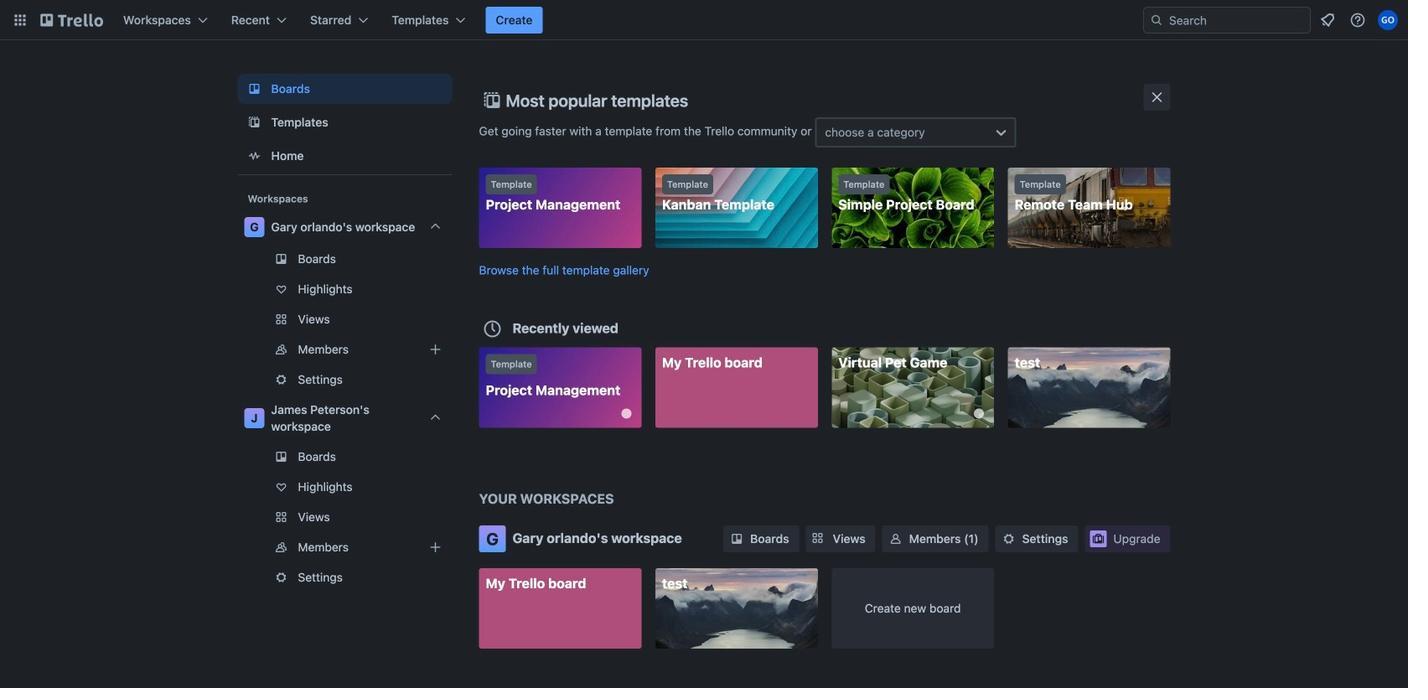 Task type: locate. For each thing, give the bounding box(es) containing it.
1 vertical spatial add image
[[425, 537, 446, 557]]

home image
[[244, 146, 264, 166]]

gary orlando (garyorlando) image
[[1378, 10, 1398, 30]]

1 horizontal spatial sm image
[[1001, 531, 1017, 547]]

0 vertical spatial add image
[[425, 339, 446, 360]]

search image
[[1150, 13, 1164, 27]]

Search field
[[1164, 8, 1310, 33]]

sm image
[[729, 531, 745, 547], [1001, 531, 1017, 547]]

primary element
[[0, 0, 1408, 40]]

board image
[[244, 79, 264, 99]]

back to home image
[[40, 7, 103, 34]]

add image
[[425, 339, 446, 360], [425, 537, 446, 557]]

2 sm image from the left
[[1001, 531, 1017, 547]]

1 sm image from the left
[[729, 531, 745, 547]]

open information menu image
[[1350, 12, 1366, 29]]

there is new activity on this board. image
[[621, 409, 632, 419]]

0 horizontal spatial sm image
[[729, 531, 745, 547]]



Task type: describe. For each thing, give the bounding box(es) containing it.
template board image
[[244, 112, 264, 132]]

sm image
[[887, 531, 904, 547]]

2 add image from the top
[[425, 537, 446, 557]]

0 notifications image
[[1318, 10, 1338, 30]]

1 add image from the top
[[425, 339, 446, 360]]



Task type: vqa. For each thing, say whether or not it's contained in the screenshot.
the Bob Builder's workspace Free
no



